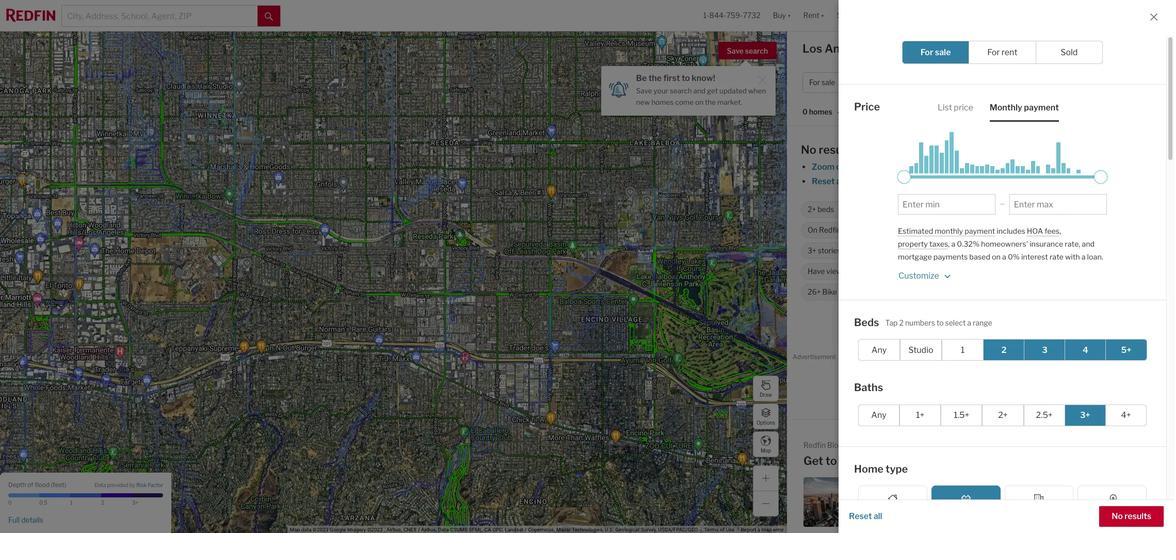 Task type: vqa. For each thing, say whether or not it's contained in the screenshot.
Mobile
no



Task type: describe. For each thing, give the bounding box(es) containing it.
rating
[[996, 267, 1016, 276]]

greatschools
[[949, 267, 995, 276]]

numbers
[[905, 318, 935, 327]]

list price
[[938, 102, 974, 112]]

0 horizontal spatial 0
[[8, 500, 12, 506]]

know!
[[692, 73, 715, 83]]

7
[[875, 226, 879, 235]]

estimated monthly payment includes hoa fees , property taxes , a 0.32
[[898, 226, 1062, 249]]

minimum price slider
[[898, 170, 911, 184]]

beds
[[854, 316, 880, 329]]

opc,
[[493, 527, 504, 533]]

report for report a map error
[[741, 527, 756, 533]]

for inside button
[[809, 78, 820, 87]]

0 vertical spatial results
[[819, 143, 856, 156]]

1,400-2,000 sq. ft.
[[985, 205, 1047, 214]]

more inside zoom out reset all filters or remove one of your filters below to see more homes
[[1033, 177, 1053, 186]]

1 vertical spatial data
[[438, 527, 449, 533]]

options
[[757, 419, 775, 426]]

to right the up
[[952, 226, 959, 235]]

angeles, up 14
[[894, 454, 941, 468]]

remove townhouse image
[[959, 80, 965, 86]]

monthly payment element
[[990, 94, 1059, 122]]

market
[[1045, 45, 1074, 55]]

0 horizontal spatial 2
[[101, 500, 104, 506]]

to inside zoom out reset all filters or remove one of your filters below to see more homes
[[1008, 177, 1016, 186]]

communities
[[912, 246, 956, 255]]

on redfin less than 7 days
[[808, 226, 896, 235]]

any for 1+
[[872, 410, 887, 420]]

2,000
[[1007, 205, 1028, 214]]

payment inside "monthly payment" "element"
[[1024, 102, 1059, 112]]

copernicus,
[[528, 527, 555, 533]]

land
[[1105, 505, 1120, 513]]

of left flood
[[27, 481, 33, 489]]

use
[[726, 527, 735, 533]]

3+ down 'by'
[[132, 500, 138, 506]]

0 vertical spatial data
[[95, 482, 106, 489]]

read more link
[[1107, 440, 1158, 453]]

rent
[[1002, 47, 1018, 57]]

monthly
[[935, 226, 963, 236]]

get to know los angeles, ca
[[804, 454, 960, 468]]

on inside save your search and get updated when new homes come on the market.
[[695, 98, 704, 106]]

1.5+
[[954, 410, 970, 420]]

stories
[[818, 246, 841, 255]]

2+ for 2+ bd / 3+ ba
[[983, 78, 992, 87]]

los angeles, ca homes for sale
[[803, 42, 975, 55]]

los inside 13 top apartment buildings in the hollywood neighborhood of los angeles, ca
[[1110, 503, 1121, 511]]

reset inside button
[[849, 512, 872, 521]]

geological
[[615, 527, 640, 533]]

private pool
[[985, 246, 1025, 255]]

out
[[836, 162, 850, 172]]

below
[[983, 177, 1006, 186]]

townhouse button
[[907, 72, 973, 93]]

when
[[748, 87, 766, 95]]

come
[[675, 98, 694, 106]]

13
[[1055, 485, 1063, 492]]

angeles, up for sale button
[[825, 42, 872, 55]]

no results inside button
[[1112, 512, 1152, 521]]

Studio checkbox
[[900, 339, 942, 361]]

zoom
[[812, 162, 835, 172]]

0 horizontal spatial filters
[[847, 177, 870, 186]]

land
[[1060, 226, 1075, 235]]

monthly payment
[[990, 102, 1059, 112]]

ca left the homes
[[874, 42, 891, 55]]

insurance
[[1030, 239, 1064, 249]]

report for report ad
[[1146, 355, 1162, 361]]

(
[[51, 481, 53, 489]]

all inside zoom out reset all filters or remove one of your filters below to see more homes
[[837, 177, 845, 186]]

ft.
[[1040, 205, 1047, 214]]

map for map data ©2023 google  imagery ©2023 , airbus, cnes / airbus, data csumb sfml, ca opc, landsat / copernicus, maxar technologies, u.s. geological survey, usda/fpac/geo
[[290, 527, 300, 533]]

up
[[942, 226, 951, 235]]

new
[[636, 98, 650, 106]]

sq.
[[1029, 205, 1039, 214]]

1-
[[704, 11, 710, 20]]

1-844-759-7732 link
[[704, 11, 761, 20]]

City, Address, School, Agent, ZIP search field
[[62, 6, 258, 26]]

pool
[[1010, 246, 1025, 255]]

)
[[65, 481, 66, 489]]

1 horizontal spatial ,
[[949, 239, 950, 249]]

0 homes • sort : recommended
[[803, 108, 916, 117]]

1 ©2023 from the left
[[313, 527, 329, 533]]

payment inside estimated monthly payment includes hoa fees , property taxes , a 0.32
[[965, 226, 995, 236]]

1.5+ radio
[[941, 405, 983, 426]]

remove on redfin less than 7 days image
[[902, 227, 908, 233]]

Any checkbox
[[859, 339, 900, 361]]

exclude 55+ communities
[[869, 246, 956, 255]]

and inside % homeowners' insurance rate, and mortgage payments based on a
[[1082, 239, 1095, 249]]

risk
[[136, 482, 147, 489]]

advertisement
[[793, 353, 836, 361]]

submit search image
[[265, 12, 273, 21]]

13 top apartment buildings in the hollywood neighborhood of los angeles, ca link
[[981, 478, 1146, 527]]

ad
[[1163, 355, 1169, 361]]

angeles, inside 13 top apartment buildings in the hollywood neighborhood of los angeles, ca
[[1055, 512, 1083, 520]]

select
[[946, 318, 966, 327]]

all inside button
[[874, 512, 883, 521]]

of left the use
[[720, 527, 725, 533]]

beds
[[818, 205, 834, 214]]

know
[[840, 454, 869, 468]]

less
[[843, 226, 856, 235]]

1,400-
[[985, 205, 1007, 214]]

:
[[860, 108, 862, 116]]

• for homes
[[838, 108, 840, 117]]

sale
[[952, 42, 975, 55]]

2+ for 2+
[[999, 410, 1008, 420]]

exclude for exclude 55+ communities
[[869, 246, 896, 255]]

0 vertical spatial redfin
[[819, 226, 842, 235]]

3+ for "3+" option
[[1080, 410, 1091, 420]]

2 inside 2 checkbox
[[1002, 345, 1007, 355]]

remove
[[882, 177, 911, 186]]

homes inside save your search and get updated when new homes come on the market.
[[652, 98, 674, 106]]

4+ radio
[[1106, 405, 1147, 426]]

hoa inside estimated monthly payment includes hoa fees , property taxes , a 0.32
[[1027, 226, 1043, 236]]

map for map
[[761, 447, 771, 454]]

0 horizontal spatial hoa
[[925, 226, 941, 235]]

insights
[[1076, 45, 1107, 55]]

homeowners'
[[981, 239, 1028, 249]]

in inside discover 14 koreatown apartment buildings in los angeles, ca
[[945, 498, 950, 506]]

days
[[881, 226, 896, 235]]

sfml,
[[469, 527, 483, 533]]

55+
[[897, 246, 911, 255]]

your inside zoom out reset all filters or remove one of your filters below to see more homes
[[939, 177, 957, 186]]

to left select
[[937, 318, 944, 327]]

home type
[[854, 463, 908, 475]]

1 airbus, from the left
[[386, 527, 402, 533]]

technologies,
[[572, 527, 604, 533]]

remove green home image
[[916, 268, 922, 275]]

townhouse inside button
[[914, 78, 953, 87]]

terms of use
[[704, 527, 735, 533]]

details
[[21, 516, 43, 524]]

a left range
[[968, 318, 972, 327]]

map region
[[0, 0, 803, 533]]

2+ bd / 3+ ba
[[983, 78, 1027, 87]]

3
[[1042, 345, 1048, 355]]

estimated
[[898, 226, 934, 236]]

u.s.
[[605, 527, 614, 533]]

redfin for redfin
[[916, 324, 941, 334]]

be
[[636, 73, 647, 83]]

cnes
[[404, 527, 417, 533]]

, for estimated monthly payment includes hoa fees , property taxes , a 0.32
[[1060, 226, 1062, 236]]

for for for rent option
[[988, 47, 1000, 57]]

to down blog on the right bottom
[[826, 454, 837, 468]]

0 vertical spatial 2
[[900, 318, 904, 327]]

19
[[1106, 78, 1114, 87]]

reset all
[[849, 512, 883, 521]]

1 horizontal spatial filters
[[958, 177, 981, 186]]

see
[[1017, 177, 1031, 186]]

provided
[[107, 482, 128, 489]]

ca inside discover 14 koreatown apartment buildings in los angeles, ca
[[907, 507, 916, 515]]

search inside save your search and get updated when new homes come on the market.
[[670, 87, 692, 95]]

reset inside zoom out reset all filters or remove one of your filters below to see more homes
[[812, 177, 835, 186]]

1 horizontal spatial /
[[525, 527, 527, 533]]

maxar
[[557, 527, 571, 533]]

a left map
[[758, 527, 761, 533]]

sale inside checkbox
[[935, 47, 951, 57]]

homes inside zoom out reset all filters or remove one of your filters below to see more homes
[[1055, 177, 1081, 186]]

Land checkbox
[[1078, 486, 1147, 522]]

get
[[804, 454, 824, 468]]

3+ for 3+ greatschools rating
[[939, 267, 947, 276]]

rate
[[1050, 252, 1064, 262]]

% inside % homeowners' insurance rate, and mortgage payments based on a
[[973, 239, 980, 249]]

0.32
[[957, 239, 973, 249]]

customize button
[[898, 264, 954, 284]]

error
[[773, 527, 784, 533]]

property
[[898, 239, 928, 249]]

26+ bike score
[[808, 288, 859, 297]]

apartment inside discover 14 koreatown apartment buildings in los angeles, ca
[[878, 498, 913, 506]]

on inside % homeowners' insurance rate, and mortgage payments based on a
[[992, 252, 1001, 262]]

0 horizontal spatial 1
[[70, 500, 73, 506]]

—
[[1000, 200, 1006, 208]]

discover
[[878, 489, 906, 497]]

2.5+ radio
[[1024, 405, 1065, 426]]

4
[[1083, 345, 1089, 355]]



Task type: locate. For each thing, give the bounding box(es) containing it.
terms of use link
[[704, 527, 735, 533]]

0 vertical spatial for sale
[[921, 47, 951, 57]]

homes up enter max text box
[[1055, 177, 1081, 186]]

0 horizontal spatial data
[[95, 482, 106, 489]]

0 horizontal spatial report
[[741, 527, 756, 533]]

for for for sale checkbox on the top right of page
[[921, 47, 934, 57]]

california
[[952, 324, 988, 334]]

ad region
[[793, 362, 1169, 408]]

2.5+
[[1036, 410, 1053, 420]]

2 airbus, from the left
[[421, 527, 437, 533]]

2 vertical spatial 0
[[8, 500, 12, 506]]

in down koreatown
[[945, 498, 950, 506]]

save down 759-
[[727, 46, 744, 55]]

0 horizontal spatial airbus,
[[386, 527, 402, 533]]

% up the based
[[973, 239, 980, 249]]

the down get
[[705, 98, 716, 106]]

3+ inside button
[[1008, 78, 1017, 87]]

2 vertical spatial redfin
[[804, 441, 826, 450]]

2+ inside 2+ radio
[[999, 410, 1008, 420]]

list price element
[[938, 94, 974, 122]]

0 horizontal spatial for sale
[[809, 78, 836, 87]]

depth
[[8, 481, 26, 489]]

and inside save your search and get updated when new homes come on the market.
[[694, 87, 706, 95]]

home
[[892, 267, 911, 276]]

a inside % homeowners' insurance rate, and mortgage payments based on a
[[1003, 252, 1007, 262]]

terms
[[704, 527, 719, 533]]

ca down 14
[[907, 507, 916, 515]]

your up enter min text field
[[939, 177, 957, 186]]

2+ inside 2+ bd / 3+ ba button
[[983, 78, 992, 87]]

market insights link
[[1045, 34, 1107, 56]]

csumb
[[450, 527, 468, 533]]

homes right new
[[652, 98, 674, 106]]

2+ left beds
[[808, 205, 816, 214]]

map
[[762, 527, 772, 533]]

a
[[952, 239, 956, 249], [1003, 252, 1007, 262], [1082, 252, 1086, 262], [968, 318, 972, 327], [758, 527, 761, 533]]

type
[[886, 463, 908, 475]]

any inside option
[[872, 410, 887, 420]]

customize
[[899, 271, 939, 281]]

for sale left "sale"
[[921, 47, 951, 57]]

2+ radio
[[983, 405, 1024, 426]]

ca inside 13 top apartment buildings in the hollywood neighborhood of los angeles, ca
[[1084, 512, 1094, 520]]

5+
[[1122, 345, 1132, 355]]

1 vertical spatial %
[[1013, 252, 1020, 262]]

search down 7732
[[745, 46, 768, 55]]

results up out
[[819, 143, 856, 156]]

% down homeowners'
[[1013, 252, 1020, 262]]

mortgage
[[898, 252, 932, 262]]

3+ for 3+ stories
[[808, 246, 817, 255]]

ca down neighborhood
[[1084, 512, 1094, 520]]

1+ radio
[[900, 405, 941, 426]]

data left the csumb
[[438, 527, 449, 533]]

option group containing for sale
[[902, 41, 1103, 64]]

on down homeowners'
[[992, 252, 1001, 262]]

map left data
[[290, 527, 300, 533]]

read
[[1107, 441, 1127, 451]]

13 top apartment buildings in the hollywood neighborhood of los angeles, ca
[[1055, 485, 1143, 520]]

/ inside button
[[1004, 78, 1006, 87]]

exclude land leases
[[1032, 226, 1098, 235]]

$250/month
[[961, 226, 1004, 235]]

0 vertical spatial search
[[745, 46, 768, 55]]

townhouse up the up
[[919, 205, 957, 214]]

For rent checkbox
[[969, 41, 1036, 64]]

0 vertical spatial no
[[801, 143, 817, 156]]

your inside save your search and get updated when new homes come on the market.
[[654, 87, 669, 95]]

to inside "dialog"
[[682, 73, 690, 83]]

0 for homes
[[803, 108, 808, 116]]

3+ right 2.5+ option
[[1080, 410, 1091, 420]]

a inside estimated monthly payment includes hoa fees , property taxes , a 0.32
[[952, 239, 956, 249]]

sale up 0 homes • sort : recommended
[[822, 78, 836, 87]]

payment up 0.32
[[965, 226, 995, 236]]

1 horizontal spatial hoa
[[1027, 226, 1043, 236]]

1 vertical spatial map
[[290, 527, 300, 533]]

to right first
[[682, 73, 690, 83]]

save for save your search and get updated when new homes come on the market.
[[636, 87, 652, 95]]

1 vertical spatial save
[[636, 87, 652, 95]]

recommended button
[[862, 107, 924, 117]]

exclude up green
[[869, 246, 896, 255]]

1 horizontal spatial more
[[1129, 441, 1150, 451]]

angeles, down neighborhood
[[1055, 512, 1083, 520]]

1 vertical spatial results
[[1125, 512, 1152, 521]]

,
[[1060, 226, 1062, 236], [949, 239, 950, 249], [384, 527, 385, 533]]

©2023
[[313, 527, 329, 533], [367, 527, 383, 533]]

ba
[[1018, 78, 1027, 87]]

apartment down discover
[[878, 498, 913, 506]]

1 vertical spatial ,
[[949, 239, 950, 249]]

a right with
[[1082, 252, 1086, 262]]

0 horizontal spatial no
[[801, 143, 817, 156]]

1 vertical spatial buildings
[[914, 498, 943, 506]]

full details button
[[8, 516, 43, 525]]

angeles, inside discover 14 koreatown apartment buildings in los angeles, ca
[[878, 507, 906, 515]]

be the first to know! dialog
[[601, 60, 776, 115]]

2 horizontal spatial 0
[[1008, 252, 1013, 262]]

apartment up hollywood
[[1077, 485, 1112, 492]]

airbus, left cnes
[[386, 527, 402, 533]]

reset all filters button
[[812, 177, 871, 186]]

3 checkbox
[[1024, 339, 1066, 361]]

ca left opc,
[[485, 527, 491, 533]]

results
[[819, 143, 856, 156], [1125, 512, 1152, 521]]

• inside 'button'
[[1102, 78, 1104, 87]]

no
[[801, 143, 817, 156], [1112, 512, 1123, 521]]

filters inside 'button'
[[1080, 78, 1100, 87]]

1 vertical spatial the
[[705, 98, 716, 106]]

1 vertical spatial 1
[[70, 500, 73, 506]]

759-
[[727, 11, 743, 20]]

view
[[827, 267, 842, 276]]

Sold checkbox
[[1036, 41, 1103, 64]]

0 horizontal spatial all
[[837, 177, 845, 186]]

3+ inside option
[[1080, 410, 1091, 420]]

0 down for sale button
[[803, 108, 808, 116]]

2 vertical spatial ,
[[384, 527, 385, 533]]

reset all button
[[849, 506, 883, 527]]

0.5
[[39, 500, 47, 506]]

Any radio
[[859, 405, 900, 426]]

1 vertical spatial price
[[854, 101, 880, 113]]

for inside checkbox
[[921, 47, 934, 57]]

0 horizontal spatial for
[[809, 78, 820, 87]]

data
[[301, 527, 312, 533]]

hoa left the up
[[925, 226, 941, 235]]

1 vertical spatial on
[[992, 252, 1001, 262]]

0 vertical spatial 2+
[[983, 78, 992, 87]]

google image
[[3, 520, 37, 533]]

0 vertical spatial the
[[649, 73, 662, 83]]

results inside button
[[1125, 512, 1152, 521]]

the inside save your search and get updated when new homes come on the market.
[[705, 98, 716, 106]]

save up new
[[636, 87, 652, 95]]

search inside button
[[745, 46, 768, 55]]

filters right all at the right top of page
[[1080, 78, 1100, 87]]

0 vertical spatial sale
[[935, 47, 951, 57]]

exclude up insurance
[[1032, 226, 1059, 235]]

0 vertical spatial ,
[[1060, 226, 1062, 236]]

california link
[[952, 324, 988, 334]]

1 horizontal spatial reset
[[849, 512, 872, 521]]

the inside 13 top apartment buildings in the hollywood neighborhood of los angeles, ca
[[1062, 494, 1073, 502]]

buildings up land
[[1113, 485, 1143, 492]]

, up insurance
[[1060, 226, 1062, 236]]

1 horizontal spatial data
[[438, 527, 449, 533]]

buildings inside discover 14 koreatown apartment buildings in los angeles, ca
[[914, 498, 943, 506]]

remove 2+ bd / 3+ ba image
[[1032, 80, 1038, 86]]

1 vertical spatial sale
[[822, 78, 836, 87]]

the down top
[[1062, 494, 1073, 502]]

0 vertical spatial reset
[[812, 177, 835, 186]]

save inside save your search and get updated when new homes come on the market.
[[636, 87, 652, 95]]

report left map
[[741, 527, 756, 533]]

• for filters
[[1102, 78, 1104, 87]]

redfin up get
[[804, 441, 826, 450]]

all down out
[[837, 177, 845, 186]]

to left see
[[1008, 177, 1016, 186]]

option group
[[902, 41, 1103, 64], [859, 339, 1148, 361], [859, 405, 1147, 426], [859, 486, 1147, 533]]

Enter max text field
[[1014, 200, 1103, 209]]

0 horizontal spatial your
[[654, 87, 669, 95]]

home
[[854, 463, 884, 475]]

0 horizontal spatial sale
[[822, 78, 836, 87]]

2 vertical spatial 2
[[101, 500, 104, 506]]

any down 'tap'
[[872, 345, 887, 355]]

maximum price slider
[[1094, 170, 1108, 184]]

save inside button
[[727, 46, 744, 55]]

be the first to know!
[[636, 73, 715, 83]]

3+ down payments
[[939, 267, 947, 276]]

for sale inside checkbox
[[921, 47, 951, 57]]

angeles, down discover
[[878, 507, 906, 515]]

/ right bd
[[1004, 78, 1006, 87]]

1 down california
[[961, 345, 965, 355]]

for
[[921, 47, 934, 57], [988, 47, 1000, 57], [809, 78, 820, 87]]

redfin up studio checkbox
[[916, 324, 941, 334]]

1 vertical spatial payment
[[965, 226, 995, 236]]

basement
[[1053, 246, 1088, 255]]

1 horizontal spatial homes
[[809, 108, 833, 116]]

and down leases at top right
[[1082, 239, 1095, 249]]

1 vertical spatial any
[[872, 410, 887, 420]]

all left house
[[874, 512, 883, 521]]

2 left 3 option
[[1002, 345, 1007, 355]]

a down homeowners'
[[1003, 252, 1007, 262]]

bike
[[823, 288, 837, 297]]

0 horizontal spatial apartment
[[878, 498, 913, 506]]

sale left "sale"
[[935, 47, 951, 57]]

0 horizontal spatial on
[[695, 98, 704, 106]]

2 checkbox
[[983, 339, 1025, 361]]

2 horizontal spatial filters
[[1080, 78, 1100, 87]]

0 horizontal spatial buildings
[[914, 498, 943, 506]]

1 checkbox
[[942, 339, 984, 361]]

1 horizontal spatial the
[[705, 98, 716, 106]]

map button
[[753, 432, 779, 457]]

0 vertical spatial 0
[[803, 108, 808, 116]]

green
[[870, 267, 890, 276]]

3+ radio
[[1065, 405, 1106, 426]]

reset left house
[[849, 512, 872, 521]]

usda/fpac/geo
[[658, 527, 698, 533]]

market insights
[[1045, 45, 1107, 55]]

exclude for exclude land leases
[[1032, 226, 1059, 235]]

redfin right on at the right
[[819, 226, 842, 235]]

, for map data ©2023 google  imagery ©2023 , airbus, cnes / airbus, data csumb sfml, ca opc, landsat / copernicus, maxar technologies, u.s. geological survey, usda/fpac/geo
[[384, 527, 385, 533]]

1 vertical spatial search
[[670, 87, 692, 95]]

map down options on the right of the page
[[761, 447, 771, 454]]

homes inside 0 homes • sort : recommended
[[809, 108, 833, 116]]

3+ left stories
[[808, 246, 817, 255]]

House checkbox
[[859, 486, 928, 522]]

one
[[913, 177, 928, 186]]

data left provided
[[95, 482, 106, 489]]

no results
[[801, 143, 856, 156], [1112, 512, 1152, 521]]

sort
[[845, 108, 860, 116]]

0 down homeowners'
[[1008, 252, 1013, 262]]

1 vertical spatial more
[[1129, 441, 1150, 451]]

1 horizontal spatial sale
[[935, 47, 951, 57]]

0 horizontal spatial payment
[[965, 226, 995, 236]]

• inside 0 homes • sort : recommended
[[838, 108, 840, 117]]

• left "sort"
[[838, 108, 840, 117]]

reset down zoom
[[812, 177, 835, 186]]

draw
[[760, 392, 772, 398]]

None checkbox
[[932, 486, 1001, 522], [1005, 486, 1074, 522], [932, 486, 1001, 522], [1005, 486, 1074, 522]]

1 horizontal spatial no
[[1112, 512, 1123, 521]]

1 vertical spatial report
[[741, 527, 756, 533]]

report
[[1146, 355, 1162, 361], [741, 527, 756, 533]]

more right 'read'
[[1129, 441, 1150, 451]]

Enter min text field
[[903, 200, 991, 209]]

or
[[872, 177, 881, 186]]

any for studio
[[872, 345, 887, 355]]

leases
[[1076, 226, 1098, 235]]

report ad
[[1146, 355, 1169, 361]]

for rent
[[988, 47, 1018, 57]]

0 horizontal spatial and
[[694, 87, 706, 95]]

a left 0.32
[[952, 239, 956, 249]]

in down '13'
[[1055, 494, 1061, 502]]

redfin for redfin blog
[[804, 441, 826, 450]]

in inside 13 top apartment buildings in the hollywood neighborhood of los angeles, ca
[[1055, 494, 1061, 502]]

discover 14 koreatown apartment buildings in los angeles, ca link
[[804, 478, 969, 527]]

2+ for 2+ beds
[[808, 205, 816, 214]]

save for save search
[[727, 46, 744, 55]]

los inside discover 14 koreatown apartment buildings in los angeles, ca
[[952, 498, 963, 506]]

0 horizontal spatial the
[[649, 73, 662, 83]]

risk factor link
[[136, 482, 163, 489]]

of inside 13 top apartment buildings in the hollywood neighborhood of los angeles, ca
[[1102, 503, 1108, 511]]

apartment inside 13 top apartment buildings in the hollywood neighborhood of los angeles, ca
[[1077, 485, 1112, 492]]

exclude
[[1032, 226, 1059, 235], [869, 246, 896, 255]]

0 inside 0 homes • sort : recommended
[[803, 108, 808, 116]]

0 vertical spatial and
[[694, 87, 706, 95]]

1 horizontal spatial 1
[[961, 345, 965, 355]]

, down monthly at the right
[[949, 239, 950, 249]]

1 horizontal spatial airbus,
[[421, 527, 437, 533]]

1 horizontal spatial your
[[939, 177, 957, 186]]

0 horizontal spatial exclude
[[869, 246, 896, 255]]

4 checkbox
[[1065, 339, 1107, 361]]

for sale
[[921, 47, 951, 57], [809, 78, 836, 87]]

0 horizontal spatial more
[[1033, 177, 1053, 186]]

2 right 'tap'
[[900, 318, 904, 327]]

0 up full
[[8, 500, 12, 506]]

0 vertical spatial map
[[761, 447, 771, 454]]

score
[[839, 288, 859, 297]]

0 horizontal spatial save
[[636, 87, 652, 95]]

0 horizontal spatial search
[[670, 87, 692, 95]]

remove 1,400-2,000 sq. ft. image
[[1054, 207, 1060, 213]]

townhouse up the list
[[914, 78, 953, 87]]

angeles,
[[825, 42, 872, 55], [894, 454, 941, 468], [878, 507, 906, 515], [1055, 512, 1083, 520]]

1 vertical spatial your
[[939, 177, 957, 186]]

1 horizontal spatial results
[[1125, 512, 1152, 521]]

studio
[[909, 345, 934, 355]]

filters left or
[[847, 177, 870, 186]]

0 vertical spatial all
[[837, 177, 845, 186]]

1 right 0.5
[[70, 500, 73, 506]]

for inside option
[[988, 47, 1000, 57]]

search up come
[[670, 87, 692, 95]]

airbus, right cnes
[[421, 527, 437, 533]]

price
[[954, 102, 974, 112]]

of inside zoom out reset all filters or remove one of your filters below to see more homes
[[930, 177, 938, 186]]

1 horizontal spatial map
[[761, 447, 771, 454]]

1 vertical spatial all
[[874, 512, 883, 521]]

1 vertical spatial redfin
[[916, 324, 941, 334]]

blog
[[828, 441, 843, 450]]

2 horizontal spatial 2+
[[999, 410, 1008, 420]]

2 horizontal spatial the
[[1062, 494, 1073, 502]]

report left ad
[[1146, 355, 1162, 361]]

list
[[938, 102, 952, 112]]

any inside checkbox
[[872, 345, 887, 355]]

0 horizontal spatial /
[[418, 527, 420, 533]]

2 horizontal spatial for
[[988, 47, 1000, 57]]

1 horizontal spatial save
[[727, 46, 744, 55]]

ca up koreatown
[[943, 454, 960, 468]]

2 any from the top
[[872, 410, 887, 420]]

save search
[[727, 46, 768, 55]]

hoa left fees on the right top
[[1027, 226, 1043, 236]]

% homeowners' insurance rate, and mortgage payments based on a
[[898, 239, 1095, 262]]

and left get
[[694, 87, 706, 95]]

©2023 right imagery
[[367, 527, 383, 533]]

1 vertical spatial 0
[[1008, 252, 1013, 262]]

townhouse
[[914, 78, 953, 87], [919, 205, 957, 214]]

the
[[649, 73, 662, 83], [705, 98, 716, 106], [1062, 494, 1073, 502]]

report inside button
[[1146, 355, 1162, 361]]

results right land
[[1125, 512, 1152, 521]]

1 horizontal spatial and
[[1082, 239, 1095, 249]]

price inside button
[[866, 78, 884, 87]]

for sale up 0 homes • sort : recommended
[[809, 78, 836, 87]]

0 horizontal spatial no results
[[801, 143, 856, 156]]

house
[[884, 505, 902, 513]]

2 vertical spatial 2+
[[999, 410, 1008, 420]]

buildings inside 13 top apartment buildings in the hollywood neighborhood of los angeles, ca
[[1113, 485, 1143, 492]]

0 horizontal spatial ,
[[384, 527, 385, 533]]

1 vertical spatial townhouse
[[919, 205, 957, 214]]

0 vertical spatial payment
[[1024, 102, 1059, 112]]

0 vertical spatial on
[[695, 98, 704, 106]]

remove 3+ baths image
[[896, 207, 902, 213]]

For sale checkbox
[[902, 41, 970, 64]]

0
[[803, 108, 808, 116], [1008, 252, 1013, 262], [8, 500, 12, 506]]

©2023 right data
[[313, 527, 329, 533]]

0 vertical spatial no results
[[801, 143, 856, 156]]

0 vertical spatial report
[[1146, 355, 1162, 361]]

1 any from the top
[[872, 345, 887, 355]]

1 horizontal spatial on
[[992, 252, 1001, 262]]

• left 19
[[1102, 78, 1104, 87]]

1 inside checkbox
[[961, 345, 965, 355]]

5+ checkbox
[[1106, 339, 1148, 361]]

2+ left bd
[[983, 78, 992, 87]]

map inside button
[[761, 447, 771, 454]]

for sale inside button
[[809, 78, 836, 87]]

1 vertical spatial homes
[[809, 108, 833, 116]]

report a map error link
[[741, 527, 784, 533]]

on right come
[[695, 98, 704, 106]]

0 for %
[[1008, 252, 1013, 262]]

of right 'one'
[[930, 177, 938, 186]]

zoom out reset all filters or remove one of your filters below to see more homes
[[812, 162, 1081, 186]]

buildings down koreatown
[[914, 498, 943, 506]]

2 down the data provided by risk factor
[[101, 500, 104, 506]]

get
[[707, 87, 718, 95]]

remove hoa up to $250/month image
[[1010, 227, 1016, 233]]

/ right cnes
[[418, 527, 420, 533]]

2 ©2023 from the left
[[367, 527, 383, 533]]

all filters • 19 button
[[1050, 72, 1121, 93]]

0 horizontal spatial reset
[[812, 177, 835, 186]]

2 horizontal spatial ,
[[1060, 226, 1062, 236]]

0 vertical spatial any
[[872, 345, 887, 355]]

filters left below
[[958, 177, 981, 186]]

factor
[[148, 482, 163, 489]]

any down baths
[[872, 410, 887, 420]]

than
[[858, 226, 873, 235]]

1 horizontal spatial 2
[[900, 318, 904, 327]]

sale inside button
[[822, 78, 836, 87]]

3+ left "ba"
[[1008, 78, 1017, 87]]

option group containing house
[[859, 486, 1147, 533]]

and
[[694, 87, 706, 95], [1082, 239, 1095, 249]]

no inside button
[[1112, 512, 1123, 521]]

0 vertical spatial homes
[[652, 98, 674, 106]]

1 horizontal spatial report
[[1146, 355, 1162, 361]]

0 vertical spatial exclude
[[1032, 226, 1059, 235]]



